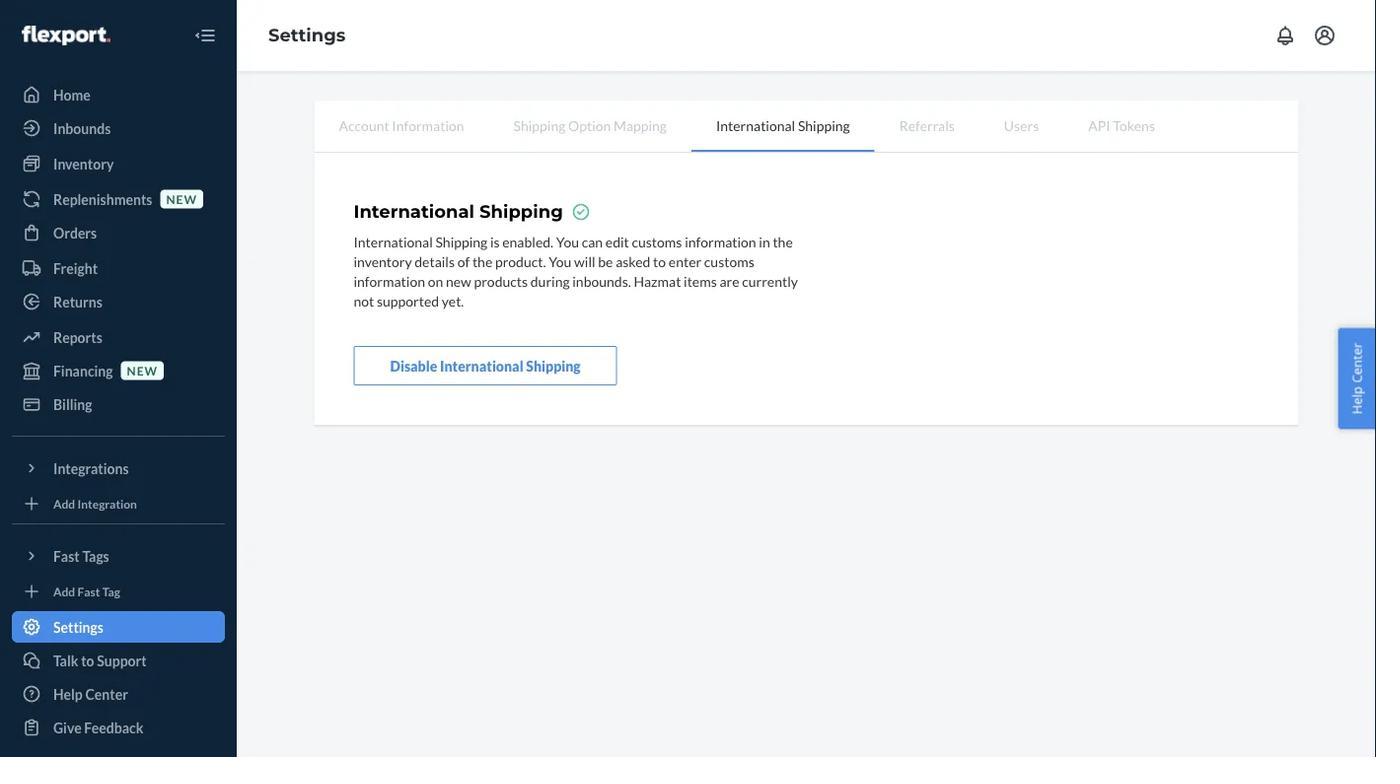 Task type: locate. For each thing, give the bounding box(es) containing it.
you up during
[[549, 253, 572, 270]]

customs up asked
[[632, 233, 682, 250]]

international shipping tab
[[692, 101, 875, 152]]

0 vertical spatial add
[[53, 497, 75, 511]]

information up are
[[685, 233, 757, 250]]

inventory link
[[12, 148, 225, 180]]

enter
[[669, 253, 702, 270]]

1 vertical spatial to
[[81, 653, 94, 670]]

users
[[1005, 117, 1039, 134]]

0 horizontal spatial international shipping
[[354, 201, 563, 223]]

1 vertical spatial settings
[[53, 619, 104, 636]]

talk
[[53, 653, 78, 670]]

fast inside dropdown button
[[53, 548, 80, 565]]

tab list containing account information
[[314, 101, 1299, 153]]

help
[[1349, 387, 1366, 415], [53, 686, 83, 703]]

mapping
[[614, 117, 667, 134]]

option
[[568, 117, 611, 134]]

you
[[556, 233, 579, 250], [549, 253, 572, 270]]

be
[[598, 253, 613, 270]]

new up orders link
[[166, 192, 197, 206]]

products
[[474, 273, 528, 289]]

add inside "link"
[[53, 585, 75, 599]]

1 vertical spatial center
[[85, 686, 128, 703]]

account information tab
[[314, 101, 489, 150]]

0 vertical spatial information
[[685, 233, 757, 250]]

new
[[166, 192, 197, 206], [446, 273, 472, 289], [127, 364, 158, 378]]

orders link
[[12, 217, 225, 249]]

new for replenishments
[[166, 192, 197, 206]]

are
[[720, 273, 740, 289]]

fast left tag
[[77, 585, 100, 599]]

reports link
[[12, 322, 225, 353]]

0 horizontal spatial help center
[[53, 686, 128, 703]]

help inside help center link
[[53, 686, 83, 703]]

customs
[[632, 233, 682, 250], [704, 253, 755, 270]]

add down fast tags
[[53, 585, 75, 599]]

the
[[773, 233, 793, 250], [473, 253, 493, 270]]

1 horizontal spatial help center
[[1349, 343, 1366, 415]]

close navigation image
[[193, 24, 217, 47]]

returns
[[53, 294, 102, 310]]

1 vertical spatial new
[[446, 273, 472, 289]]

1 horizontal spatial help
[[1349, 387, 1366, 415]]

during
[[531, 273, 570, 289]]

international shipping
[[716, 117, 850, 134], [354, 201, 563, 223]]

give
[[53, 720, 82, 737]]

give feedback button
[[12, 713, 225, 744]]

api
[[1089, 117, 1111, 134]]

settings inside 'link'
[[53, 619, 104, 636]]

0 vertical spatial help center
[[1349, 343, 1366, 415]]

add for add fast tag
[[53, 585, 75, 599]]

enabled.
[[503, 233, 554, 250]]

center
[[1349, 343, 1366, 384], [85, 686, 128, 703]]

settings link
[[268, 24, 346, 46], [12, 612, 225, 643]]

international
[[716, 117, 796, 134], [354, 201, 475, 223], [354, 233, 433, 250], [440, 358, 524, 374]]

you left can
[[556, 233, 579, 250]]

1 vertical spatial the
[[473, 253, 493, 270]]

0 vertical spatial customs
[[632, 233, 682, 250]]

shipping inside tab
[[798, 117, 850, 134]]

to inside talk to support button
[[81, 653, 94, 670]]

fast left tags
[[53, 548, 80, 565]]

2 vertical spatial new
[[127, 364, 158, 378]]

1 horizontal spatial center
[[1349, 343, 1366, 384]]

2 add from the top
[[53, 585, 75, 599]]

help center inside button
[[1349, 343, 1366, 415]]

customs up are
[[704, 253, 755, 270]]

1 vertical spatial customs
[[704, 253, 755, 270]]

1 horizontal spatial the
[[773, 233, 793, 250]]

0 horizontal spatial help
[[53, 686, 83, 703]]

information down inventory
[[354, 273, 425, 289]]

can
[[582, 233, 603, 250]]

new for financing
[[127, 364, 158, 378]]

asked
[[616, 253, 651, 270]]

edit
[[606, 233, 629, 250]]

0 horizontal spatial the
[[473, 253, 493, 270]]

0 vertical spatial center
[[1349, 343, 1366, 384]]

tags
[[82, 548, 109, 565]]

open account menu image
[[1314, 24, 1337, 47]]

add fast tag
[[53, 585, 120, 599]]

0 vertical spatial the
[[773, 233, 793, 250]]

tag
[[102, 585, 120, 599]]

1 vertical spatial add
[[53, 585, 75, 599]]

0 horizontal spatial information
[[354, 273, 425, 289]]

1 vertical spatial settings link
[[12, 612, 225, 643]]

1 vertical spatial help
[[53, 686, 83, 703]]

financing
[[53, 363, 113, 379]]

inbounds.
[[573, 273, 631, 289]]

the right in
[[773, 233, 793, 250]]

add integration
[[53, 497, 137, 511]]

fast tags
[[53, 548, 109, 565]]

open notifications image
[[1274, 24, 1298, 47]]

account information
[[339, 117, 464, 134]]

settings
[[268, 24, 346, 46], [53, 619, 104, 636]]

to right talk
[[81, 653, 94, 670]]

help center button
[[1339, 328, 1377, 430]]

details
[[415, 253, 455, 270]]

to
[[653, 253, 666, 270], [81, 653, 94, 670]]

to up hazmat
[[653, 253, 666, 270]]

fast inside "link"
[[77, 585, 100, 599]]

flexport logo image
[[22, 26, 110, 45]]

0 vertical spatial new
[[166, 192, 197, 206]]

freight
[[53, 260, 98, 277]]

0 horizontal spatial to
[[81, 653, 94, 670]]

center inside button
[[1349, 343, 1366, 384]]

account
[[339, 117, 390, 134]]

0 vertical spatial settings link
[[268, 24, 346, 46]]

new down of at the left of the page
[[446, 273, 472, 289]]

1 horizontal spatial settings link
[[268, 24, 346, 46]]

1 horizontal spatial international shipping
[[716, 117, 850, 134]]

0 vertical spatial settings
[[268, 24, 346, 46]]

add
[[53, 497, 75, 511], [53, 585, 75, 599]]

0 vertical spatial international shipping
[[716, 117, 850, 134]]

fast
[[53, 548, 80, 565], [77, 585, 100, 599]]

1 horizontal spatial to
[[653, 253, 666, 270]]

1 add from the top
[[53, 497, 75, 511]]

tab list
[[314, 101, 1299, 153]]

shipping inside button
[[526, 358, 581, 374]]

information
[[685, 233, 757, 250], [354, 273, 425, 289]]

api tokens tab
[[1064, 101, 1180, 150]]

help center
[[1349, 343, 1366, 415], [53, 686, 128, 703]]

0 vertical spatial help
[[1349, 387, 1366, 415]]

0 vertical spatial fast
[[53, 548, 80, 565]]

referrals
[[900, 117, 955, 134]]

new down reports link
[[127, 364, 158, 378]]

add left integration
[[53, 497, 75, 511]]

inbounds link
[[12, 113, 225, 144]]

0 horizontal spatial new
[[127, 364, 158, 378]]

1 horizontal spatial new
[[166, 192, 197, 206]]

0 vertical spatial you
[[556, 233, 579, 250]]

add for add integration
[[53, 497, 75, 511]]

0 horizontal spatial settings
[[53, 619, 104, 636]]

help inside help center button
[[1349, 387, 1366, 415]]

shipping option mapping
[[514, 117, 667, 134]]

the right of at the left of the page
[[473, 253, 493, 270]]

1 vertical spatial help center
[[53, 686, 128, 703]]

shipping
[[514, 117, 566, 134], [798, 117, 850, 134], [480, 201, 563, 223], [436, 233, 488, 250], [526, 358, 581, 374]]

0 vertical spatial to
[[653, 253, 666, 270]]

2 horizontal spatial new
[[446, 273, 472, 289]]

1 vertical spatial fast
[[77, 585, 100, 599]]

feedback
[[84, 720, 144, 737]]

1 vertical spatial international shipping
[[354, 201, 563, 223]]

replenishments
[[53, 191, 152, 208]]



Task type: describe. For each thing, give the bounding box(es) containing it.
international inside tab
[[716, 117, 796, 134]]

international shipping is enabled. you can edit customs information in the inventory details of the product. you will be asked to enter customs information on new products during inbounds. hazmat items are currently not supported yet.
[[354, 233, 798, 309]]

api tokens
[[1089, 117, 1156, 134]]

0 horizontal spatial customs
[[632, 233, 682, 250]]

users tab
[[980, 101, 1064, 150]]

not
[[354, 292, 374, 309]]

information
[[392, 117, 464, 134]]

international inside button
[[440, 358, 524, 374]]

home link
[[12, 79, 225, 111]]

0 horizontal spatial center
[[85, 686, 128, 703]]

international shipping inside tab
[[716, 117, 850, 134]]

freight link
[[12, 253, 225, 284]]

integrations button
[[12, 453, 225, 485]]

fast tags button
[[12, 541, 225, 572]]

on
[[428, 273, 443, 289]]

inventory
[[354, 253, 412, 270]]

to inside the international shipping is enabled. you can edit customs information in the inventory details of the product. you will be asked to enter customs information on new products during inbounds. hazmat items are currently not supported yet.
[[653, 253, 666, 270]]

returns link
[[12, 286, 225, 318]]

currently
[[742, 273, 798, 289]]

integrations
[[53, 460, 129, 477]]

help center link
[[12, 679, 225, 711]]

in
[[759, 233, 770, 250]]

will
[[574, 253, 596, 270]]

integration
[[77, 497, 137, 511]]

give feedback
[[53, 720, 144, 737]]

add fast tag link
[[12, 580, 225, 604]]

disable international shipping
[[390, 358, 581, 374]]

inbounds
[[53, 120, 111, 137]]

reports
[[53, 329, 102, 346]]

new inside the international shipping is enabled. you can edit customs information in the inventory details of the product. you will be asked to enter customs information on new products during inbounds. hazmat items are currently not supported yet.
[[446, 273, 472, 289]]

talk to support
[[53, 653, 147, 670]]

1 vertical spatial information
[[354, 273, 425, 289]]

billing
[[53, 396, 92, 413]]

shipping inside tab
[[514, 117, 566, 134]]

supported
[[377, 292, 439, 309]]

home
[[53, 86, 91, 103]]

1 horizontal spatial settings
[[268, 24, 346, 46]]

orders
[[53, 225, 97, 241]]

0 horizontal spatial settings link
[[12, 612, 225, 643]]

talk to support button
[[12, 645, 225, 677]]

tokens
[[1114, 117, 1156, 134]]

shipping inside the international shipping is enabled. you can edit customs information in the inventory details of the product. you will be asked to enter customs information on new products during inbounds. hazmat items are currently not supported yet.
[[436, 233, 488, 250]]

1 horizontal spatial customs
[[704, 253, 755, 270]]

referrals tab
[[875, 101, 980, 150]]

international inside the international shipping is enabled. you can edit customs information in the inventory details of the product. you will be asked to enter customs information on new products during inbounds. hazmat items are currently not supported yet.
[[354, 233, 433, 250]]

inventory
[[53, 155, 114, 172]]

disable
[[390, 358, 438, 374]]

1 horizontal spatial information
[[685, 233, 757, 250]]

shipping option mapping tab
[[489, 101, 692, 150]]

of
[[458, 253, 470, 270]]

add integration link
[[12, 492, 225, 516]]

product.
[[495, 253, 546, 270]]

items
[[684, 273, 717, 289]]

is
[[490, 233, 500, 250]]

1 vertical spatial you
[[549, 253, 572, 270]]

yet.
[[442, 292, 464, 309]]

disable international shipping button
[[354, 346, 617, 386]]

support
[[97, 653, 147, 670]]

billing link
[[12, 389, 225, 420]]

hazmat
[[634, 273, 681, 289]]



Task type: vqa. For each thing, say whether or not it's contained in the screenshot.
- associated with Billing - Credits Report
no



